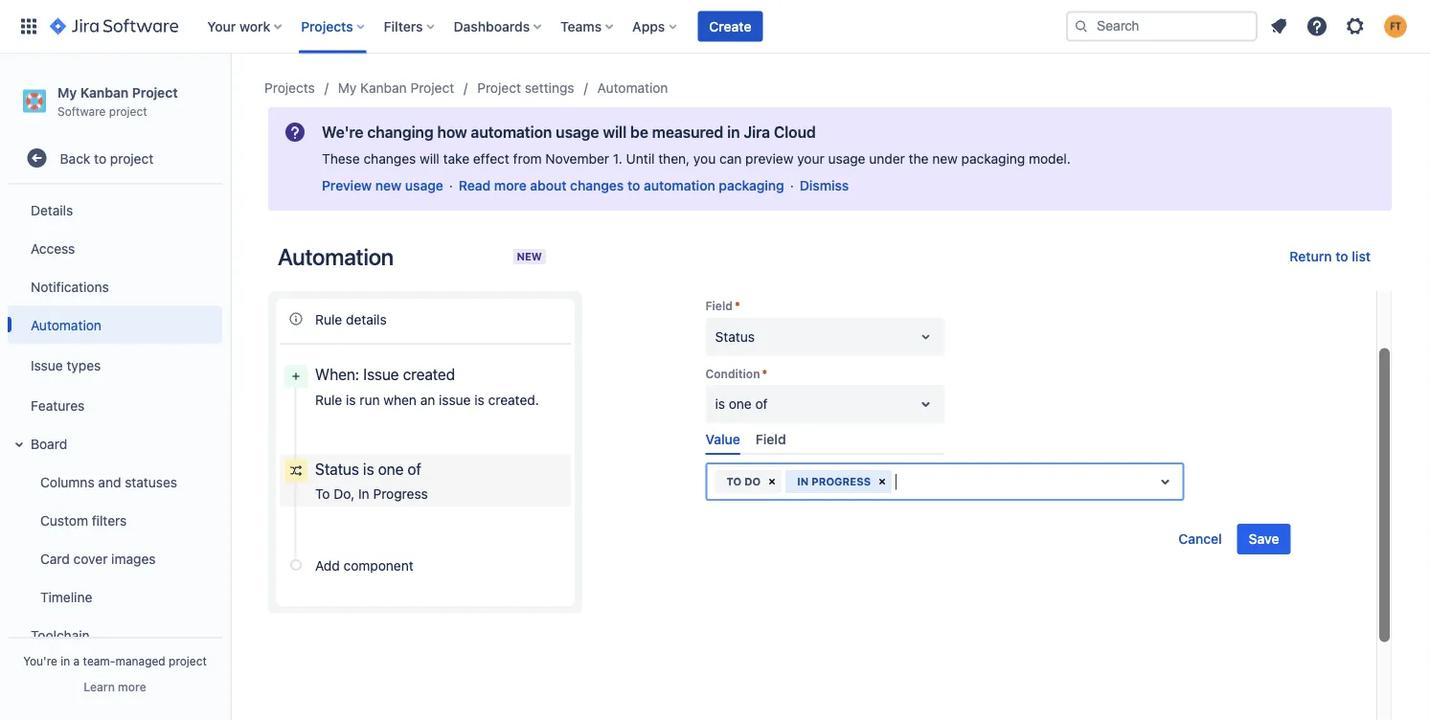Task type: locate. For each thing, give the bounding box(es) containing it.
usage up "november"
[[556, 123, 600, 141]]

dismiss
[[800, 178, 850, 194]]

1 vertical spatial status
[[315, 460, 359, 478]]

filters button
[[378, 11, 442, 42]]

preview
[[746, 151, 794, 167]]

kanban for my kanban project
[[360, 80, 407, 96]]

you're in a team-managed project
[[23, 655, 207, 668]]

changes down "november"
[[570, 178, 624, 194]]

my for my kanban project
[[338, 80, 357, 96]]

project up how
[[411, 80, 455, 96]]

0 horizontal spatial field
[[706, 300, 733, 313]]

take
[[443, 151, 470, 167]]

in left 'jira'
[[728, 123, 740, 141]]

1 horizontal spatial progress
[[812, 476, 871, 489]]

save
[[1250, 532, 1280, 547]]

kanban inside my kanban project software project
[[80, 84, 129, 100]]

0 horizontal spatial in
[[359, 486, 370, 502]]

0 horizontal spatial changes
[[364, 151, 416, 167]]

to left list
[[1336, 249, 1349, 265]]

0 vertical spatial automation
[[598, 80, 668, 96]]

1 horizontal spatial of
[[756, 396, 768, 412]]

1 vertical spatial more
[[118, 681, 146, 694]]

0 vertical spatial will
[[603, 123, 627, 141]]

of down "condition *"
[[756, 396, 768, 412]]

progress right do
[[812, 476, 871, 489]]

in right do
[[798, 476, 809, 489]]

1 horizontal spatial clear image
[[875, 475, 890, 490]]

1 horizontal spatial changes
[[570, 178, 624, 194]]

banner
[[0, 0, 1431, 54]]

will left be
[[603, 123, 627, 141]]

0 horizontal spatial *
[[735, 300, 741, 313]]

clear image for in progress
[[875, 475, 890, 490]]

field up "condition"
[[706, 300, 733, 313]]

settings
[[525, 80, 575, 96]]

list
[[1353, 249, 1372, 265]]

field down the is one of
[[756, 431, 787, 447]]

1 vertical spatial new
[[376, 178, 402, 194]]

in progress
[[798, 476, 871, 489]]

1 vertical spatial automation
[[644, 178, 716, 194]]

0 horizontal spatial new
[[376, 178, 402, 194]]

dashboards
[[454, 18, 530, 34]]

0 horizontal spatial automation
[[31, 317, 102, 333]]

projects right 'work'
[[301, 18, 353, 34]]

my kanban project link
[[338, 77, 455, 100]]

more down from
[[494, 178, 527, 194]]

0 horizontal spatial kanban
[[80, 84, 129, 100]]

project settings link
[[478, 77, 575, 100]]

2 horizontal spatial automation
[[598, 80, 668, 96]]

project right managed at the left of page
[[169, 655, 207, 668]]

details
[[31, 202, 73, 218]]

2 vertical spatial project
[[169, 655, 207, 668]]

tab list containing value
[[698, 424, 952, 455]]

open image
[[915, 325, 938, 348], [915, 393, 938, 416]]

software
[[58, 104, 106, 118]]

1 horizontal spatial usage
[[556, 123, 600, 141]]

managed
[[115, 655, 166, 668]]

1 vertical spatial will
[[420, 151, 440, 167]]

project
[[109, 104, 147, 118], [110, 150, 154, 166], [169, 655, 207, 668]]

1 horizontal spatial *
[[762, 367, 768, 381]]

1 vertical spatial of
[[408, 460, 422, 478]]

rule inside when: issue created rule is run when an issue is created.
[[315, 392, 342, 408]]

1 vertical spatial project
[[110, 150, 154, 166]]

my up the we're on the left top of the page
[[338, 80, 357, 96]]

cancel
[[1179, 532, 1223, 547]]

group
[[4, 185, 222, 699]]

0 horizontal spatial status
[[315, 460, 359, 478]]

my
[[338, 80, 357, 96], [58, 84, 77, 100]]

0 horizontal spatial progress
[[373, 486, 428, 502]]

rule details
[[315, 311, 387, 327]]

0 horizontal spatial to
[[94, 150, 106, 166]]

0 vertical spatial in
[[728, 123, 740, 141]]

1 vertical spatial one
[[378, 460, 404, 478]]

kanban up software at the left of page
[[80, 84, 129, 100]]

1 horizontal spatial kanban
[[360, 80, 407, 96]]

is
[[346, 392, 356, 408], [475, 392, 485, 408], [715, 396, 726, 412], [363, 460, 374, 478]]

changes inside we're changing how automation usage will be measured in jira cloud these changes will take effect from november 1. until then, you can preview your usage under the new packaging model.
[[364, 151, 416, 167]]

board
[[31, 436, 67, 452]]

1 vertical spatial *
[[762, 367, 768, 381]]

1 horizontal spatial to
[[628, 178, 641, 194]]

2 vertical spatial to
[[1336, 249, 1349, 265]]

1 vertical spatial projects
[[265, 80, 315, 96]]

in
[[798, 476, 809, 489], [359, 486, 370, 502]]

new inside we're changing how automation usage will be measured in jira cloud these changes will take effect from november 1. until then, you can preview your usage under the new packaging model.
[[933, 151, 958, 167]]

projects right sidebar navigation image at the left of the page
[[265, 80, 315, 96]]

project for my kanban project
[[411, 80, 455, 96]]

card cover images
[[40, 551, 156, 567]]

status down field * at the top of page
[[715, 329, 755, 345]]

1 horizontal spatial automation link
[[598, 77, 668, 100]]

your work button
[[202, 11, 290, 42]]

when
[[384, 392, 417, 408]]

0 vertical spatial one
[[729, 396, 752, 412]]

automation link
[[598, 77, 668, 100], [8, 306, 222, 344]]

automation up from
[[471, 123, 552, 141]]

2 open image from the top
[[915, 393, 938, 416]]

0 horizontal spatial to
[[315, 486, 330, 502]]

issue types link
[[8, 344, 222, 386]]

0 horizontal spatial my
[[58, 84, 77, 100]]

0 vertical spatial status
[[715, 329, 755, 345]]

open image
[[1154, 471, 1177, 494]]

1 vertical spatial automation
[[278, 243, 394, 270]]

can
[[720, 151, 742, 167]]

changes up preview new usage button
[[364, 151, 416, 167]]

more down managed at the left of page
[[118, 681, 146, 694]]

about
[[530, 178, 567, 194]]

features link
[[8, 386, 222, 425]]

we're changing how automation usage will be measured in jira cloud these changes will take effect from november 1. until then, you can preview your usage under the new packaging model.
[[322, 123, 1071, 167]]

2 clear image from the left
[[875, 475, 890, 490]]

0 horizontal spatial in
[[61, 655, 70, 668]]

status for status is one of to do, in progress
[[315, 460, 359, 478]]

1 vertical spatial field
[[756, 431, 787, 447]]

to left do, on the left
[[315, 486, 330, 502]]

2 vertical spatial automation
[[31, 317, 102, 333]]

0 horizontal spatial more
[[118, 681, 146, 694]]

an
[[421, 392, 435, 408]]

usage down take
[[405, 178, 444, 194]]

1 vertical spatial automation link
[[8, 306, 222, 344]]

project left settings
[[478, 80, 521, 96]]

2 horizontal spatial to
[[1336, 249, 1349, 265]]

work
[[240, 18, 271, 34]]

is down run
[[363, 460, 374, 478]]

issue up run
[[363, 366, 399, 384]]

1 horizontal spatial new
[[933, 151, 958, 167]]

1 horizontal spatial project
[[411, 80, 455, 96]]

types
[[67, 357, 101, 373]]

to down until
[[628, 178, 641, 194]]

issue left types in the left of the page
[[31, 357, 63, 373]]

tab list
[[698, 424, 952, 455]]

1 vertical spatial open image
[[915, 393, 938, 416]]

return
[[1290, 249, 1333, 265]]

1 horizontal spatial issue
[[363, 366, 399, 384]]

when: issue created rule is run when an issue is created.
[[315, 366, 539, 408]]

0 vertical spatial project
[[109, 104, 147, 118]]

1 rule from the top
[[315, 311, 342, 327]]

back to project
[[60, 150, 154, 166]]

clear image
[[765, 475, 780, 490], [875, 475, 890, 490]]

primary element
[[12, 0, 1067, 53]]

automation up be
[[598, 80, 668, 96]]

usage up dismiss
[[829, 151, 866, 167]]

issue
[[31, 357, 63, 373], [363, 366, 399, 384]]

progress right do, on the left
[[373, 486, 428, 502]]

return to list button
[[1279, 242, 1383, 272]]

0 vertical spatial field
[[706, 300, 733, 313]]

project up details link
[[110, 150, 154, 166]]

0 vertical spatial *
[[735, 300, 741, 313]]

to left do
[[727, 476, 742, 489]]

your profile and settings image
[[1385, 15, 1408, 38]]

to inside button
[[1336, 249, 1349, 265]]

new
[[517, 250, 542, 263]]

of
[[756, 396, 768, 412], [408, 460, 422, 478]]

1 horizontal spatial to
[[727, 476, 742, 489]]

kanban
[[360, 80, 407, 96], [80, 84, 129, 100]]

columns
[[40, 474, 95, 490]]

measured
[[652, 123, 724, 141]]

back
[[60, 150, 90, 166]]

0 vertical spatial changes
[[364, 151, 416, 167]]

automation inside we're changing how automation usage will be measured in jira cloud these changes will take effect from november 1. until then, you can preview your usage under the new packaging model.
[[471, 123, 552, 141]]

rule left details
[[315, 311, 342, 327]]

0 horizontal spatial one
[[378, 460, 404, 478]]

automation
[[471, 123, 552, 141], [644, 178, 716, 194]]

one down "condition *"
[[729, 396, 752, 412]]

0 vertical spatial rule
[[315, 311, 342, 327]]

0 vertical spatial more
[[494, 178, 527, 194]]

* up "condition *"
[[735, 300, 741, 313]]

toolchain
[[31, 628, 90, 643]]

of down an at the left bottom of the page
[[408, 460, 422, 478]]

will left take
[[420, 151, 440, 167]]

my up software at the left of page
[[58, 84, 77, 100]]

project left sidebar navigation image at the left of the page
[[132, 84, 178, 100]]

0 vertical spatial packaging
[[962, 151, 1026, 167]]

1 vertical spatial to
[[628, 178, 641, 194]]

1 horizontal spatial my
[[338, 80, 357, 96]]

field inside tab list
[[756, 431, 787, 447]]

cloud
[[774, 123, 816, 141]]

· left read
[[449, 178, 453, 194]]

to inside status is one of to do, in progress
[[315, 486, 330, 502]]

0 horizontal spatial packaging
[[719, 178, 785, 194]]

to right back
[[94, 150, 106, 166]]

0 horizontal spatial project
[[132, 84, 178, 100]]

0 vertical spatial usage
[[556, 123, 600, 141]]

project right software at the left of page
[[109, 104, 147, 118]]

0 vertical spatial automation link
[[598, 77, 668, 100]]

automation link up types in the left of the page
[[8, 306, 222, 344]]

1 clear image from the left
[[765, 475, 780, 490]]

0 vertical spatial new
[[933, 151, 958, 167]]

projects link
[[265, 77, 315, 100]]

more
[[494, 178, 527, 194], [118, 681, 146, 694]]

packaging down preview
[[719, 178, 785, 194]]

* right "condition"
[[762, 367, 768, 381]]

1 horizontal spatial in
[[728, 123, 740, 141]]

my kanban project software project
[[58, 84, 178, 118]]

new right preview
[[376, 178, 402, 194]]

my for my kanban project software project
[[58, 84, 77, 100]]

automation down then,
[[644, 178, 716, 194]]

1 horizontal spatial more
[[494, 178, 527, 194]]

0 horizontal spatial of
[[408, 460, 422, 478]]

1 open image from the top
[[915, 325, 938, 348]]

automation up rule details
[[278, 243, 394, 270]]

access link
[[8, 229, 222, 268]]

in left "a"
[[61, 655, 70, 668]]

my inside my kanban project software project
[[58, 84, 77, 100]]

we're
[[322, 123, 364, 141]]

progress inside status is one of to do, in progress
[[373, 486, 428, 502]]

0 horizontal spatial ·
[[449, 178, 453, 194]]

save button
[[1238, 524, 1292, 555]]

in right do, on the left
[[359, 486, 370, 502]]

1 · from the left
[[449, 178, 453, 194]]

0 vertical spatial open image
[[915, 325, 938, 348]]

1 horizontal spatial packaging
[[962, 151, 1026, 167]]

add component
[[315, 558, 414, 573]]

model.
[[1029, 151, 1071, 167]]

2 horizontal spatial usage
[[829, 151, 866, 167]]

· left dismiss
[[790, 178, 794, 194]]

0 vertical spatial of
[[756, 396, 768, 412]]

apps
[[633, 18, 665, 34]]

open image for is one of
[[915, 393, 938, 416]]

1 horizontal spatial ·
[[790, 178, 794, 194]]

status up do, on the left
[[315, 460, 359, 478]]

to for return
[[1336, 249, 1349, 265]]

1 horizontal spatial one
[[729, 396, 752, 412]]

automation
[[598, 80, 668, 96], [278, 243, 394, 270], [31, 317, 102, 333]]

projects
[[301, 18, 353, 34], [265, 80, 315, 96]]

one down when
[[378, 460, 404, 478]]

1 horizontal spatial status
[[715, 329, 755, 345]]

1 horizontal spatial field
[[756, 431, 787, 447]]

status inside status is one of to do, in progress
[[315, 460, 359, 478]]

0 horizontal spatial issue
[[31, 357, 63, 373]]

to
[[727, 476, 742, 489], [315, 486, 330, 502]]

automation link up be
[[598, 77, 668, 100]]

add component button
[[280, 549, 571, 582]]

clear image right do
[[765, 475, 780, 490]]

cover
[[73, 551, 108, 567]]

then,
[[659, 151, 690, 167]]

one
[[729, 396, 752, 412], [378, 460, 404, 478]]

automation for project settings
[[598, 80, 668, 96]]

packaging left "model."
[[962, 151, 1026, 167]]

automation down notifications
[[31, 317, 102, 333]]

0 horizontal spatial automation link
[[8, 306, 222, 344]]

rule down when:
[[315, 392, 342, 408]]

field for field
[[756, 431, 787, 447]]

kanban up changing
[[360, 80, 407, 96]]

notifications image
[[1268, 15, 1291, 38]]

0 horizontal spatial automation
[[471, 123, 552, 141]]

is right issue
[[475, 392, 485, 408]]

project inside my kanban project software project
[[132, 84, 178, 100]]

2 rule from the top
[[315, 392, 342, 408]]

appswitcher icon image
[[17, 15, 40, 38]]

project inside my kanban project software project
[[109, 104, 147, 118]]

0 vertical spatial to
[[94, 150, 106, 166]]

2 · from the left
[[790, 178, 794, 194]]

projects inside "popup button"
[[301, 18, 353, 34]]

*
[[735, 300, 741, 313], [762, 367, 768, 381]]

automation link for project settings
[[598, 77, 668, 100]]

1 horizontal spatial automation
[[278, 243, 394, 270]]

custom filters link
[[19, 501, 222, 540]]

2 vertical spatial usage
[[405, 178, 444, 194]]

0 horizontal spatial usage
[[405, 178, 444, 194]]

1 vertical spatial rule
[[315, 392, 342, 408]]

project for my kanban project software project
[[132, 84, 178, 100]]

new right the
[[933, 151, 958, 167]]

None text field
[[715, 327, 719, 346], [715, 395, 719, 414], [715, 327, 719, 346], [715, 395, 719, 414]]

when:
[[315, 366, 360, 384]]

0 vertical spatial projects
[[301, 18, 353, 34]]

board button
[[8, 425, 222, 463]]

open image for status
[[915, 325, 938, 348]]

jira software image
[[50, 15, 179, 38], [50, 15, 179, 38]]

status
[[715, 329, 755, 345], [315, 460, 359, 478]]

0 vertical spatial automation
[[471, 123, 552, 141]]

0 horizontal spatial clear image
[[765, 475, 780, 490]]

clear image right in progress
[[875, 475, 890, 490]]



Task type: describe. For each thing, give the bounding box(es) containing it.
details link
[[8, 191, 222, 229]]

is left run
[[346, 392, 356, 408]]

issue types
[[31, 357, 101, 373]]

automation link for notifications
[[8, 306, 222, 344]]

and
[[98, 474, 121, 490]]

projects for 'projects' "popup button"
[[301, 18, 353, 34]]

learn more button
[[84, 680, 146, 695]]

1.
[[613, 151, 623, 167]]

status is one of to do, in progress
[[315, 460, 428, 502]]

packaging inside we're changing how automation usage will be measured in jira cloud these changes will take effect from november 1. until then, you can preview your usage under the new packaging model.
[[962, 151, 1026, 167]]

create button
[[698, 11, 763, 42]]

notifications link
[[8, 268, 222, 306]]

preview new usage · read more about changes to automation packaging · dismiss
[[322, 178, 850, 194]]

details
[[346, 311, 387, 327]]

dashboards button
[[448, 11, 549, 42]]

features
[[31, 398, 85, 413]]

1 horizontal spatial will
[[603, 123, 627, 141]]

project settings
[[478, 80, 575, 96]]

team-
[[83, 655, 115, 668]]

apps button
[[627, 11, 685, 42]]

created.
[[488, 392, 539, 408]]

in inside we're changing how automation usage will be measured in jira cloud these changes will take effect from november 1. until then, you can preview your usage under the new packaging model.
[[728, 123, 740, 141]]

value
[[706, 431, 741, 447]]

1 vertical spatial usage
[[829, 151, 866, 167]]

field *
[[706, 300, 741, 313]]

how
[[438, 123, 467, 141]]

a
[[73, 655, 80, 668]]

2 horizontal spatial project
[[478, 80, 521, 96]]

card
[[40, 551, 70, 567]]

is one of
[[715, 396, 768, 412]]

condition
[[706, 367, 761, 381]]

1 horizontal spatial automation
[[644, 178, 716, 194]]

issue
[[439, 392, 471, 408]]

images
[[111, 551, 156, 567]]

from
[[513, 151, 542, 167]]

* for status
[[735, 300, 741, 313]]

teams
[[561, 18, 602, 34]]

filters
[[92, 513, 127, 528]]

dismiss button
[[800, 176, 850, 196]]

in inside status is one of to do, in progress
[[359, 486, 370, 502]]

one inside status is one of to do, in progress
[[378, 460, 404, 478]]

you
[[694, 151, 716, 167]]

search image
[[1074, 19, 1090, 34]]

issue inside when: issue created rule is run when an issue is created.
[[363, 366, 399, 384]]

november
[[546, 151, 610, 167]]

return to list
[[1290, 249, 1372, 265]]

settings image
[[1345, 15, 1368, 38]]

under
[[870, 151, 906, 167]]

1 vertical spatial changes
[[570, 178, 624, 194]]

your work
[[207, 18, 271, 34]]

effect
[[473, 151, 510, 167]]

rule details button
[[280, 303, 571, 335]]

until
[[626, 151, 655, 167]]

condition *
[[706, 367, 768, 381]]

teams button
[[555, 11, 621, 42]]

help image
[[1306, 15, 1329, 38]]

custom filters
[[40, 513, 127, 528]]

run
[[360, 392, 380, 408]]

you're
[[23, 655, 57, 668]]

1 vertical spatial packaging
[[719, 178, 785, 194]]

Search field
[[1067, 11, 1258, 42]]

of inside status is one of to do, in progress
[[408, 460, 422, 478]]

clear image for to do
[[765, 475, 780, 490]]

read
[[459, 178, 491, 194]]

do
[[745, 476, 761, 489]]

your
[[798, 151, 825, 167]]

cancel button
[[1168, 524, 1234, 555]]

status for status
[[715, 329, 755, 345]]

rule inside button
[[315, 311, 342, 327]]

banner containing your work
[[0, 0, 1431, 54]]

expand image
[[8, 433, 31, 456]]

projects for projects link
[[265, 80, 315, 96]]

notifications
[[31, 279, 109, 295]]

0 horizontal spatial will
[[420, 151, 440, 167]]

more inside button
[[118, 681, 146, 694]]

preview new usage button
[[322, 176, 444, 196]]

card cover images link
[[19, 540, 222, 578]]

is down "condition"
[[715, 396, 726, 412]]

timeline link
[[19, 578, 222, 616]]

add
[[315, 558, 340, 573]]

to for back
[[94, 150, 106, 166]]

projects button
[[295, 11, 372, 42]]

columns and statuses link
[[19, 463, 222, 501]]

access
[[31, 240, 75, 256]]

created
[[403, 366, 455, 384]]

group containing details
[[4, 185, 222, 699]]

1 vertical spatial in
[[61, 655, 70, 668]]

field for field *
[[706, 300, 733, 313]]

do,
[[334, 486, 355, 502]]

my kanban project
[[338, 80, 455, 96]]

columns and statuses
[[40, 474, 177, 490]]

preview
[[322, 178, 372, 194]]

kanban for my kanban project software project
[[80, 84, 129, 100]]

component
[[344, 558, 414, 573]]

toolchain link
[[8, 616, 222, 655]]

read more about changes to automation packaging button
[[459, 176, 785, 196]]

sidebar navigation image
[[209, 77, 251, 115]]

create
[[710, 18, 752, 34]]

* for is one of
[[762, 367, 768, 381]]

1 horizontal spatial in
[[798, 476, 809, 489]]

automation for notifications
[[31, 317, 102, 333]]

is inside status is one of to do, in progress
[[363, 460, 374, 478]]

custom
[[40, 513, 88, 528]]



Task type: vqa. For each thing, say whether or not it's contained in the screenshot.
middle to
yes



